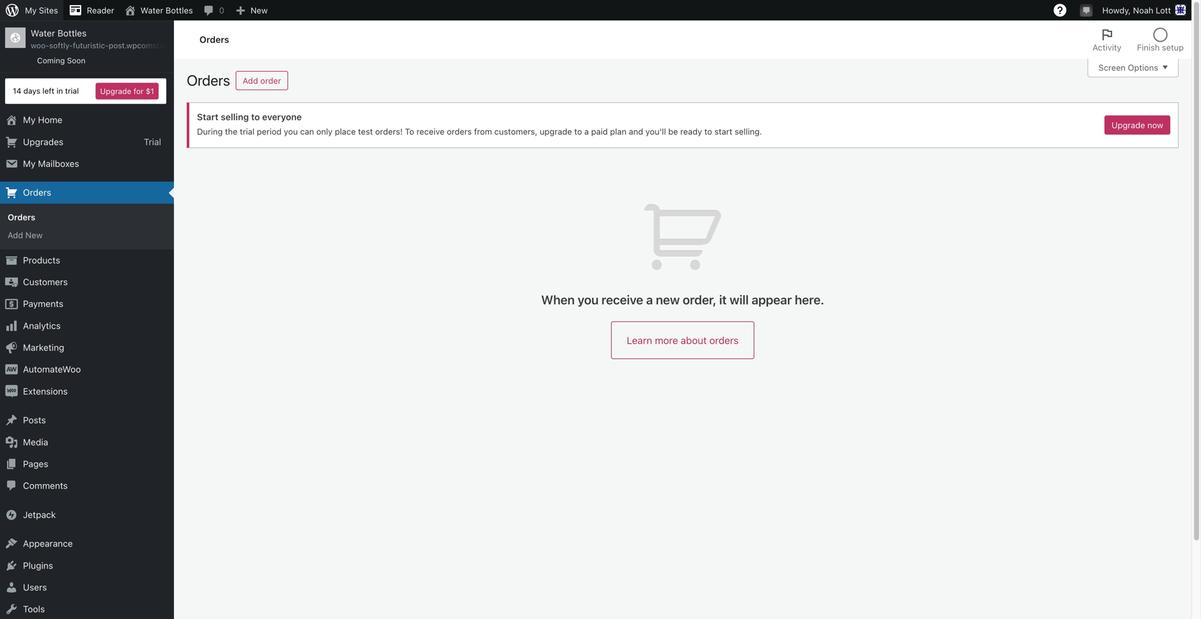 Task type: locate. For each thing, give the bounding box(es) containing it.
days
[[23, 87, 40, 95]]

about
[[681, 335, 707, 346]]

when
[[542, 292, 575, 307]]

upgrade
[[100, 87, 131, 96], [1112, 120, 1146, 130]]

softly-
[[49, 41, 73, 50]]

upgrade for $1
[[100, 87, 154, 96]]

trial inside main menu navigation
[[65, 87, 79, 95]]

1 horizontal spatial bottles
[[166, 5, 193, 15]]

1 vertical spatial trial
[[240, 127, 255, 136]]

2 vertical spatial my
[[23, 158, 36, 169]]

trial
[[65, 87, 79, 95], [240, 127, 255, 136]]

0 vertical spatial trial
[[65, 87, 79, 95]]

add order link
[[236, 71, 288, 90]]

0 vertical spatial water
[[141, 5, 163, 15]]

upgrade left for
[[100, 87, 131, 96]]

learn more about orders link
[[612, 322, 755, 359]]

orders link up products link
[[0, 208, 174, 226]]

water for water bottles
[[141, 5, 163, 15]]

customers,
[[495, 127, 538, 136]]

upgrade now link
[[1105, 116, 1171, 135]]

0 vertical spatial receive
[[417, 127, 445, 136]]

everyone
[[262, 112, 302, 122]]

1 horizontal spatial to
[[575, 127, 582, 136]]

tools
[[23, 604, 45, 615]]

new link
[[230, 0, 273, 20]]

water inside the toolbar navigation
[[141, 5, 163, 15]]

a left paid
[[585, 127, 589, 136]]

my
[[25, 5, 37, 15], [23, 115, 36, 125], [23, 158, 36, 169]]

0 horizontal spatial upgrade
[[100, 87, 131, 96]]

0 horizontal spatial water
[[31, 28, 55, 38]]

customers link
[[0, 271, 174, 293]]

trial right in
[[65, 87, 79, 95]]

orders link
[[0, 182, 174, 204], [0, 208, 174, 226]]

automatewoo link
[[0, 359, 174, 381]]

receive right to
[[417, 127, 445, 136]]

bottles left 0 'link'
[[166, 5, 193, 15]]

0 horizontal spatial add
[[8, 230, 23, 240]]

upgrade inside upgrade now link
[[1112, 120, 1146, 130]]

0 horizontal spatial to
[[251, 112, 260, 122]]

0 vertical spatial bottles
[[166, 5, 193, 15]]

extensions link
[[0, 381, 174, 403]]

1 vertical spatial orders link
[[0, 208, 174, 226]]

selling.
[[735, 127, 763, 136]]

1 horizontal spatial receive
[[602, 292, 644, 307]]

1 vertical spatial water
[[31, 28, 55, 38]]

you inside start selling to everyone during the trial period you can only place test orders! to receive orders from customers, upgrade to a paid plan and you'll be ready to start selling.
[[284, 127, 298, 136]]

soon
[[67, 56, 86, 65]]

1 horizontal spatial new
[[251, 5, 268, 15]]

finish setup button
[[1130, 20, 1192, 59]]

new right 0
[[251, 5, 268, 15]]

trial right the
[[240, 127, 255, 136]]

plugins link
[[0, 555, 174, 577]]

1 vertical spatial bottles
[[58, 28, 87, 38]]

media link
[[0, 432, 174, 453]]

orders down my mailboxes on the top left of page
[[23, 187, 51, 198]]

for
[[134, 87, 144, 96]]

learn
[[627, 335, 653, 346]]

selling
[[221, 112, 249, 122]]

you left can
[[284, 127, 298, 136]]

1 horizontal spatial water
[[141, 5, 163, 15]]

from
[[474, 127, 492, 136]]

new up products
[[25, 230, 43, 240]]

1 vertical spatial upgrade
[[1112, 120, 1146, 130]]

receive up learn in the bottom of the page
[[602, 292, 644, 307]]

orders
[[447, 127, 472, 136], [710, 335, 739, 346]]

howdy,
[[1103, 5, 1132, 15]]

left
[[43, 87, 54, 95]]

start
[[197, 112, 219, 122]]

products link
[[0, 249, 174, 271]]

0 horizontal spatial receive
[[417, 127, 445, 136]]

customers
[[23, 277, 68, 287]]

0 vertical spatial orders link
[[0, 182, 174, 204]]

add new
[[8, 230, 43, 240]]

receive
[[417, 127, 445, 136], [602, 292, 644, 307]]

my inside the toolbar navigation
[[25, 5, 37, 15]]

1 vertical spatial add
[[8, 230, 23, 240]]

1 vertical spatial you
[[578, 292, 599, 307]]

0 horizontal spatial you
[[284, 127, 298, 136]]

you'll
[[646, 127, 666, 136]]

to left start
[[705, 127, 713, 136]]

1 horizontal spatial upgrade
[[1112, 120, 1146, 130]]

marketing link
[[0, 337, 174, 359]]

to left paid
[[575, 127, 582, 136]]

a
[[585, 127, 589, 136], [647, 292, 653, 307]]

orders right about
[[710, 335, 739, 346]]

main menu navigation
[[0, 20, 197, 620]]

reader
[[87, 5, 114, 15]]

upgrade inside upgrade for $1 'button'
[[100, 87, 131, 96]]

my left home
[[23, 115, 36, 125]]

upgrade for $1 button
[[96, 83, 159, 100]]

1 horizontal spatial trial
[[240, 127, 255, 136]]

0 horizontal spatial trial
[[65, 87, 79, 95]]

reader link
[[63, 0, 119, 20]]

add for add order
[[243, 76, 258, 85]]

media
[[23, 437, 48, 448]]

0 horizontal spatial a
[[585, 127, 589, 136]]

more
[[655, 335, 679, 346]]

0 vertical spatial orders
[[447, 127, 472, 136]]

notification image
[[1082, 4, 1092, 15]]

a inside start selling to everyone during the trial period you can only place test orders! to receive orders from customers, upgrade to a paid plan and you'll be ready to start selling.
[[585, 127, 589, 136]]

water
[[141, 5, 163, 15], [31, 28, 55, 38]]

add order
[[243, 76, 281, 85]]

screen
[[1099, 63, 1126, 72]]

0 vertical spatial you
[[284, 127, 298, 136]]

upgrade left now
[[1112, 120, 1146, 130]]

0 horizontal spatial orders
[[447, 127, 472, 136]]

in
[[57, 87, 63, 95]]

bottles up softly-
[[58, 28, 87, 38]]

water up post.wpcomstaging.com
[[141, 5, 163, 15]]

bottles for water bottles woo-softly-futuristic-post.wpcomstaging.com coming soon
[[58, 28, 87, 38]]

tab list
[[1086, 20, 1192, 59]]

1 vertical spatial new
[[25, 230, 43, 240]]

0 vertical spatial add
[[243, 76, 258, 85]]

bottles for water bottles
[[166, 5, 193, 15]]

users link
[[0, 577, 174, 599]]

1 horizontal spatial a
[[647, 292, 653, 307]]

to
[[251, 112, 260, 122], [575, 127, 582, 136], [705, 127, 713, 136]]

paid
[[592, 127, 608, 136]]

new inside the toolbar navigation
[[251, 5, 268, 15]]

1 vertical spatial orders
[[710, 335, 739, 346]]

add inside main menu navigation
[[8, 230, 23, 240]]

my mailboxes
[[23, 158, 79, 169]]

new inside main menu navigation
[[25, 230, 43, 240]]

orders left from
[[447, 127, 472, 136]]

add
[[243, 76, 258, 85], [8, 230, 23, 240]]

1 horizontal spatial add
[[243, 76, 258, 85]]

add up products
[[8, 230, 23, 240]]

test
[[358, 127, 373, 136]]

0 vertical spatial a
[[585, 127, 589, 136]]

comments link
[[0, 475, 174, 497]]

1 vertical spatial my
[[23, 115, 36, 125]]

a left new
[[647, 292, 653, 307]]

bottles inside the toolbar navigation
[[166, 5, 193, 15]]

the
[[225, 127, 238, 136]]

0 vertical spatial upgrade
[[100, 87, 131, 96]]

water inside water bottles woo-softly-futuristic-post.wpcomstaging.com coming soon
[[31, 28, 55, 38]]

be
[[669, 127, 679, 136]]

bottles inside water bottles woo-softly-futuristic-post.wpcomstaging.com coming soon
[[58, 28, 87, 38]]

0 horizontal spatial bottles
[[58, 28, 87, 38]]

water up woo-
[[31, 28, 55, 38]]

lott
[[1157, 5, 1172, 15]]

water bottles woo-softly-futuristic-post.wpcomstaging.com coming soon
[[31, 28, 197, 65]]

bottles
[[166, 5, 193, 15], [58, 28, 87, 38]]

orders up add new
[[8, 212, 35, 222]]

orders link down my mailboxes link
[[0, 182, 174, 204]]

screen options
[[1099, 63, 1159, 72]]

to up period
[[251, 112, 260, 122]]

add left order
[[243, 76, 258, 85]]

you
[[284, 127, 298, 136], [578, 292, 599, 307]]

howdy, noah lott
[[1103, 5, 1172, 15]]

upgrades
[[23, 136, 63, 147]]

my down upgrades
[[23, 158, 36, 169]]

you right when
[[578, 292, 599, 307]]

appear
[[752, 292, 792, 307]]

my left the sites
[[25, 5, 37, 15]]

orders down 0 'link'
[[200, 34, 229, 45]]

0 horizontal spatial new
[[25, 230, 43, 240]]

water for water bottles woo-softly-futuristic-post.wpcomstaging.com coming soon
[[31, 28, 55, 38]]

0 vertical spatial new
[[251, 5, 268, 15]]

orders
[[200, 34, 229, 45], [187, 72, 230, 89], [23, 187, 51, 198], [8, 212, 35, 222]]

0 vertical spatial my
[[25, 5, 37, 15]]



Task type: describe. For each thing, give the bounding box(es) containing it.
posts link
[[0, 410, 174, 432]]

1 orders link from the top
[[0, 182, 174, 204]]

0 link
[[198, 0, 230, 20]]

payments
[[23, 299, 63, 309]]

period
[[257, 127, 282, 136]]

my for my sites
[[25, 5, 37, 15]]

pages link
[[0, 453, 174, 475]]

my for my mailboxes
[[23, 158, 36, 169]]

appearance link
[[0, 533, 174, 555]]

14 days left in trial
[[13, 87, 79, 95]]

automatewoo
[[23, 364, 81, 375]]

trial
[[144, 136, 161, 147]]

my sites link
[[0, 0, 63, 20]]

screen options button
[[1088, 58, 1180, 77]]

to
[[405, 127, 415, 136]]

options
[[1129, 63, 1159, 72]]

analytics link
[[0, 315, 174, 337]]

futuristic-
[[73, 41, 109, 50]]

orders!
[[375, 127, 403, 136]]

my mailboxes link
[[0, 153, 174, 175]]

upgrade now
[[1112, 120, 1164, 130]]

order,
[[683, 292, 717, 307]]

order
[[261, 76, 281, 85]]

plan
[[611, 127, 627, 136]]

orders up start
[[187, 72, 230, 89]]

now
[[1148, 120, 1164, 130]]

1 horizontal spatial you
[[578, 292, 599, 307]]

when you receive a new order, it will appear here.
[[542, 292, 825, 307]]

jetpack
[[23, 510, 56, 520]]

home
[[38, 115, 62, 125]]

water bottles link
[[119, 0, 198, 20]]

0
[[219, 5, 224, 15]]

activity button
[[1086, 20, 1130, 59]]

14
[[13, 87, 21, 95]]

posts
[[23, 415, 46, 426]]

my home
[[23, 115, 62, 125]]

extensions
[[23, 386, 68, 397]]

analytics
[[23, 321, 61, 331]]

users
[[23, 582, 47, 593]]

products
[[23, 255, 60, 265]]

1 vertical spatial receive
[[602, 292, 644, 307]]

pages
[[23, 459, 48, 469]]

finish setup
[[1138, 43, 1185, 52]]

receive inside start selling to everyone during the trial period you can only place test orders! to receive orders from customers, upgrade to a paid plan and you'll be ready to start selling.
[[417, 127, 445, 136]]

start selling to everyone during the trial period you can only place test orders! to receive orders from customers, upgrade to a paid plan and you'll be ready to start selling.
[[197, 112, 763, 136]]

add for add new
[[8, 230, 23, 240]]

sites
[[39, 5, 58, 15]]

$1
[[146, 87, 154, 96]]

mailboxes
[[38, 158, 79, 169]]

noah
[[1134, 5, 1154, 15]]

jetpack link
[[0, 504, 174, 526]]

toolbar navigation
[[0, 0, 1192, 23]]

tools link
[[0, 599, 174, 620]]

finish
[[1138, 43, 1161, 52]]

coming
[[37, 56, 65, 65]]

ready
[[681, 127, 703, 136]]

start
[[715, 127, 733, 136]]

my sites
[[25, 5, 58, 15]]

learn more about orders
[[627, 335, 739, 346]]

orders inside start selling to everyone during the trial period you can only place test orders! to receive orders from customers, upgrade to a paid plan and you'll be ready to start selling.
[[447, 127, 472, 136]]

appearance
[[23, 539, 73, 549]]

it
[[720, 292, 727, 307]]

here.
[[795, 292, 825, 307]]

woo-
[[31, 41, 49, 50]]

1 vertical spatial a
[[647, 292, 653, 307]]

setup
[[1163, 43, 1185, 52]]

my for my home
[[23, 115, 36, 125]]

1 horizontal spatial orders
[[710, 335, 739, 346]]

plugins
[[23, 561, 53, 571]]

and
[[629, 127, 644, 136]]

post.wpcomstaging.com
[[109, 41, 197, 50]]

tab list containing activity
[[1086, 20, 1192, 59]]

trial inside start selling to everyone during the trial period you can only place test orders! to receive orders from customers, upgrade to a paid plan and you'll be ready to start selling.
[[240, 127, 255, 136]]

2 horizontal spatial to
[[705, 127, 713, 136]]

2 orders link from the top
[[0, 208, 174, 226]]

during
[[197, 127, 223, 136]]

upgrade for upgrade for $1
[[100, 87, 131, 96]]

marketing
[[23, 342, 64, 353]]

only
[[317, 127, 333, 136]]

my home link
[[0, 109, 174, 131]]

new
[[656, 292, 680, 307]]

upgrade for upgrade now
[[1112, 120, 1146, 130]]

place
[[335, 127, 356, 136]]

can
[[300, 127, 314, 136]]

upgrade
[[540, 127, 572, 136]]



Task type: vqa. For each thing, say whether or not it's contained in the screenshot.
Soon
yes



